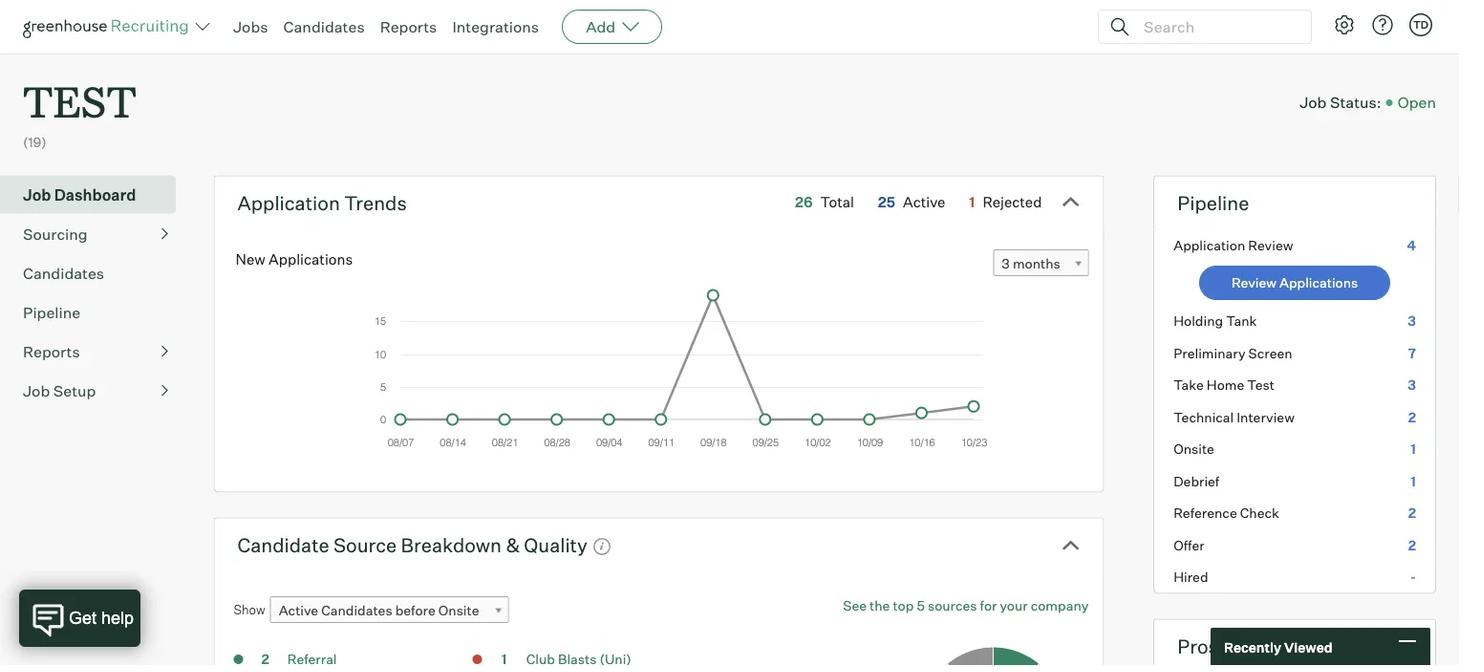 Task type: locate. For each thing, give the bounding box(es) containing it.
trends
[[344, 191, 407, 215]]

onsite
[[1174, 441, 1215, 458], [439, 602, 479, 619]]

1 vertical spatial reports link
[[23, 340, 168, 363]]

months
[[1013, 255, 1061, 272]]

active
[[904, 193, 946, 211], [279, 602, 318, 619]]

candidates down the sourcing
[[23, 264, 104, 283]]

1 horizontal spatial applications
[[1280, 275, 1359, 291]]

application review
[[1174, 237, 1294, 254]]

before
[[395, 602, 436, 619]]

jobs
[[233, 17, 268, 36]]

1 vertical spatial review
[[1232, 275, 1277, 291]]

4
[[1408, 237, 1417, 254]]

1 vertical spatial 2
[[1409, 505, 1417, 522]]

1 vertical spatial applications
[[1280, 275, 1359, 291]]

for
[[980, 598, 998, 614]]

technical interview
[[1174, 409, 1295, 426]]

total
[[821, 193, 855, 211]]

applications
[[269, 250, 353, 268], [1280, 275, 1359, 291]]

review applications
[[1232, 275, 1359, 291]]

1 horizontal spatial onsite
[[1174, 441, 1215, 458]]

pipeline up application review
[[1178, 191, 1250, 215]]

1 vertical spatial application
[[1174, 237, 1246, 254]]

reports up job setup on the bottom left
[[23, 342, 80, 361]]

reference check
[[1174, 505, 1280, 522]]

2 vertical spatial job
[[23, 381, 50, 400]]

greenhouse recruiting image
[[23, 15, 195, 38]]

job left status:
[[1300, 93, 1327, 112]]

1 vertical spatial reports
[[23, 342, 80, 361]]

debrief
[[1174, 473, 1220, 490]]

applications for review applications
[[1280, 275, 1359, 291]]

1 horizontal spatial application
[[1174, 237, 1246, 254]]

1 vertical spatial candidates
[[23, 264, 104, 283]]

1 vertical spatial onsite
[[439, 602, 479, 619]]

job status:
[[1300, 93, 1382, 112]]

review up "review applications"
[[1249, 237, 1294, 254]]

Search text field
[[1140, 13, 1294, 41]]

(19)
[[23, 134, 47, 151]]

job dashboard link
[[23, 183, 168, 206]]

pipeline
[[1178, 191, 1250, 215], [23, 303, 80, 322]]

your
[[1000, 598, 1028, 614]]

prospecting
[[1178, 635, 1287, 658]]

reports link up job setup link
[[23, 340, 168, 363]]

viewed
[[1285, 639, 1333, 656]]

1
[[970, 193, 976, 211], [1411, 441, 1417, 458], [1411, 473, 1417, 490]]

1 vertical spatial 3
[[1409, 313, 1417, 330]]

3 months
[[1002, 255, 1061, 272]]

0 horizontal spatial application
[[238, 191, 340, 215]]

candidates link right jobs link
[[283, 17, 365, 36]]

candidate source data is not real-time. data may take up to two days to reflect accurately. image
[[593, 537, 612, 556]]

3
[[1002, 255, 1010, 272], [1409, 313, 1417, 330], [1409, 377, 1417, 394]]

0 vertical spatial pipeline
[[1178, 191, 1250, 215]]

applications up 'screen'
[[1280, 275, 1359, 291]]

review up the tank on the top of the page
[[1232, 275, 1277, 291]]

0 vertical spatial application
[[238, 191, 340, 215]]

1 vertical spatial active
[[279, 602, 318, 619]]

setup
[[53, 381, 96, 400]]

holding
[[1174, 313, 1224, 330]]

active candidates before onsite link
[[270, 597, 509, 624]]

0 vertical spatial candidates
[[283, 17, 365, 36]]

pipeline down the sourcing
[[23, 303, 80, 322]]

0 vertical spatial review
[[1249, 237, 1294, 254]]

candidates link
[[283, 17, 365, 36], [23, 262, 168, 285]]

application up the new applications
[[238, 191, 340, 215]]

1 vertical spatial 1
[[1411, 441, 1417, 458]]

7
[[1409, 345, 1417, 362]]

1 horizontal spatial reports link
[[380, 17, 437, 36]]

0 vertical spatial applications
[[269, 250, 353, 268]]

0 horizontal spatial reports
[[23, 342, 80, 361]]

2
[[1409, 409, 1417, 426], [1409, 505, 1417, 522], [1409, 537, 1417, 554]]

reports link left the integrations
[[380, 17, 437, 36]]

applications down application trends
[[269, 250, 353, 268]]

top
[[893, 598, 914, 614]]

2 vertical spatial 2
[[1409, 537, 1417, 554]]

1 horizontal spatial active
[[904, 193, 946, 211]]

3 months link
[[994, 250, 1089, 277]]

applications for new applications
[[269, 250, 353, 268]]

1 vertical spatial pipeline
[[23, 303, 80, 322]]

candidates right jobs link
[[283, 17, 365, 36]]

reports
[[380, 17, 437, 36], [23, 342, 80, 361]]

0 horizontal spatial active
[[279, 602, 318, 619]]

onsite up debrief
[[1174, 441, 1215, 458]]

new
[[236, 250, 266, 268]]

2 vertical spatial 1
[[1411, 473, 1417, 490]]

1 for debrief
[[1411, 473, 1417, 490]]

new applications
[[236, 250, 353, 268]]

candidates link down the sourcing link
[[23, 262, 168, 285]]

0 horizontal spatial applications
[[269, 250, 353, 268]]

0 horizontal spatial candidates link
[[23, 262, 168, 285]]

active right 25
[[904, 193, 946, 211]]

review
[[1249, 237, 1294, 254], [1232, 275, 1277, 291]]

2 2 from the top
[[1409, 505, 1417, 522]]

-
[[1411, 569, 1417, 586]]

1 horizontal spatial pipeline
[[1178, 191, 1250, 215]]

see the top 5 sources for your company
[[843, 598, 1089, 614]]

job up the sourcing
[[23, 185, 51, 204]]

onsite right before
[[439, 602, 479, 619]]

reports left the integrations
[[380, 17, 437, 36]]

2 for check
[[1409, 505, 1417, 522]]

25
[[878, 193, 896, 211]]

0 vertical spatial 3
[[1002, 255, 1010, 272]]

26 total
[[795, 193, 855, 211]]

reports link
[[380, 17, 437, 36], [23, 340, 168, 363]]

see
[[843, 598, 867, 614]]

0 vertical spatial candidates link
[[283, 17, 365, 36]]

1 horizontal spatial reports
[[380, 17, 437, 36]]

0 vertical spatial 2
[[1409, 409, 1417, 426]]

0 vertical spatial job
[[1300, 93, 1327, 112]]

2 vertical spatial candidates
[[321, 602, 393, 619]]

0 vertical spatial reports link
[[380, 17, 437, 36]]

open
[[1398, 93, 1437, 112]]

2 vertical spatial 3
[[1409, 377, 1417, 394]]

0 horizontal spatial reports link
[[23, 340, 168, 363]]

3 down the 7
[[1409, 377, 1417, 394]]

active right show in the bottom of the page
[[279, 602, 318, 619]]

candidates
[[283, 17, 365, 36], [23, 264, 104, 283], [321, 602, 393, 619]]

interview
[[1237, 409, 1295, 426]]

0 horizontal spatial pipeline
[[23, 303, 80, 322]]

5
[[917, 598, 925, 614]]

rejected
[[983, 193, 1042, 211]]

source
[[334, 533, 397, 557]]

3 for take home test
[[1409, 377, 1417, 394]]

1 vertical spatial job
[[23, 185, 51, 204]]

review applications link
[[1200, 266, 1391, 300]]

td button
[[1406, 10, 1437, 40]]

3 up the 7
[[1409, 313, 1417, 330]]

test link
[[23, 54, 137, 133]]

1 2 from the top
[[1409, 409, 1417, 426]]

job left the setup
[[23, 381, 50, 400]]

candidate
[[238, 533, 330, 557]]

candidates left before
[[321, 602, 393, 619]]

0 vertical spatial active
[[904, 193, 946, 211]]

application for application review
[[1174, 237, 1246, 254]]

application up holding tank at top
[[1174, 237, 1246, 254]]

25 active
[[878, 193, 946, 211]]

job
[[1300, 93, 1327, 112], [23, 185, 51, 204], [23, 381, 50, 400]]

3 left months
[[1002, 255, 1010, 272]]



Task type: describe. For each thing, give the bounding box(es) containing it.
technical
[[1174, 409, 1234, 426]]

candidate source breakdown & quality
[[238, 533, 588, 557]]

show
[[234, 602, 265, 618]]

job for job dashboard
[[23, 185, 51, 204]]

configure image
[[1334, 13, 1357, 36]]

application for application trends
[[238, 191, 340, 215]]

0 vertical spatial reports
[[380, 17, 437, 36]]

job setup
[[23, 381, 96, 400]]

td
[[1414, 18, 1429, 31]]

integrations
[[453, 17, 539, 36]]

take
[[1174, 377, 1204, 394]]

dashboard
[[54, 185, 136, 204]]

home
[[1207, 377, 1245, 394]]

take home test
[[1174, 377, 1275, 394]]

check
[[1241, 505, 1280, 522]]

0 horizontal spatial onsite
[[439, 602, 479, 619]]

see the top 5 sources for your company link
[[843, 597, 1089, 615]]

add button
[[562, 10, 663, 44]]

0 vertical spatial 1
[[970, 193, 976, 211]]

jobs link
[[233, 17, 268, 36]]

job for job setup
[[23, 381, 50, 400]]

integrations link
[[453, 17, 539, 36]]

candidates inside active candidates before onsite link
[[321, 602, 393, 619]]

26
[[795, 193, 813, 211]]

holding tank
[[1174, 313, 1258, 330]]

preliminary
[[1174, 345, 1246, 362]]

test (19)
[[23, 73, 137, 151]]

job for job status:
[[1300, 93, 1327, 112]]

1 for onsite
[[1411, 441, 1417, 458]]

job dashboard
[[23, 185, 136, 204]]

preliminary screen
[[1174, 345, 1293, 362]]

3 2 from the top
[[1409, 537, 1417, 554]]

td button
[[1410, 13, 1433, 36]]

- link
[[1155, 561, 1436, 593]]

job setup link
[[23, 379, 168, 402]]

screen
[[1249, 345, 1293, 362]]

tank
[[1227, 313, 1258, 330]]

reference
[[1174, 505, 1238, 522]]

company
[[1031, 598, 1089, 614]]

offer
[[1174, 537, 1205, 554]]

2 for interview
[[1409, 409, 1417, 426]]

add
[[586, 17, 616, 36]]

1 rejected
[[970, 193, 1042, 211]]

pipeline link
[[23, 301, 168, 324]]

active candidates before onsite
[[279, 602, 479, 619]]

recently viewed
[[1225, 639, 1333, 656]]

status:
[[1331, 93, 1382, 112]]

test
[[1248, 377, 1275, 394]]

1 vertical spatial candidates link
[[23, 262, 168, 285]]

candidate source data is not real-time. data may take up to two days to reflect accurately. element
[[588, 528, 612, 562]]

1 horizontal spatial candidates link
[[283, 17, 365, 36]]

sourcing link
[[23, 222, 168, 245]]

0 vertical spatial onsite
[[1174, 441, 1215, 458]]

sourcing
[[23, 224, 88, 243]]

test
[[23, 73, 137, 129]]

recently
[[1225, 639, 1282, 656]]

sources
[[928, 598, 978, 614]]

application trends
[[238, 191, 407, 215]]

3 for holding tank
[[1409, 313, 1417, 330]]

quality
[[524, 533, 588, 557]]

the
[[870, 598, 890, 614]]

breakdown
[[401, 533, 502, 557]]

&
[[506, 533, 520, 557]]



Task type: vqa. For each thing, say whether or not it's contained in the screenshot.


